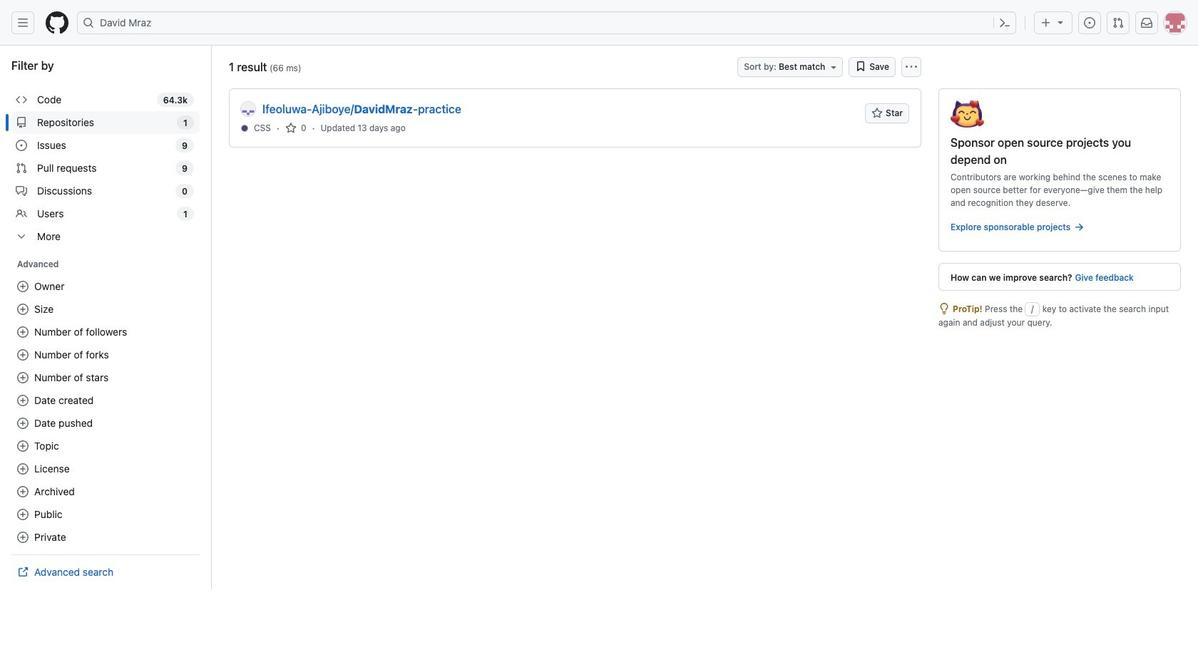 Task type: locate. For each thing, give the bounding box(es) containing it.
plus circle image
[[17, 304, 29, 315], [17, 418, 29, 429], [17, 441, 29, 452], [17, 464, 29, 475], [17, 486, 29, 498], [17, 532, 29, 543]]

triangle down image
[[1055, 16, 1066, 28]]

sc 9kayk9 0 image
[[16, 117, 27, 128], [285, 122, 297, 134], [16, 163, 27, 174], [16, 185, 27, 197], [16, 208, 27, 220], [16, 231, 27, 242], [939, 303, 950, 315]]

package icon image
[[951, 101, 984, 128]]

plus circle image
[[17, 281, 29, 292], [17, 327, 29, 338], [17, 349, 29, 361], [17, 372, 29, 384], [17, 395, 29, 407], [17, 509, 29, 521]]

2 plus circle image from the top
[[17, 327, 29, 338]]

1 plus circle image from the top
[[17, 304, 29, 315]]

6 plus circle image from the top
[[17, 509, 29, 521]]

css language element
[[254, 122, 271, 134]]

sc 9kayk9 0 image
[[855, 61, 867, 72], [16, 94, 27, 106], [16, 140, 27, 151], [1074, 222, 1085, 233]]

6 plus circle image from the top
[[17, 532, 29, 543]]

4 plus circle image from the top
[[17, 464, 29, 475]]

command palette image
[[999, 17, 1011, 29]]



Task type: describe. For each thing, give the bounding box(es) containing it.
git pull request image
[[1113, 17, 1124, 29]]

issue opened image
[[1084, 17, 1096, 29]]

notifications image
[[1141, 17, 1153, 29]]

4 plus circle image from the top
[[17, 372, 29, 384]]

3 plus circle image from the top
[[17, 441, 29, 452]]

2 plus circle image from the top
[[17, 418, 29, 429]]

5 plus circle image from the top
[[17, 395, 29, 407]]

plus image
[[1041, 17, 1052, 29]]

1 plus circle image from the top
[[17, 281, 29, 292]]

3 plus circle image from the top
[[17, 349, 29, 361]]

link external image
[[17, 567, 29, 578]]

5 plus circle image from the top
[[17, 486, 29, 498]]

draggable pane splitter slider
[[210, 46, 213, 590]]

open column options image
[[906, 61, 917, 73]]

homepage image
[[46, 11, 68, 34]]



Task type: vqa. For each thing, say whether or not it's contained in the screenshot.
plus circle image to the bottom
yes



